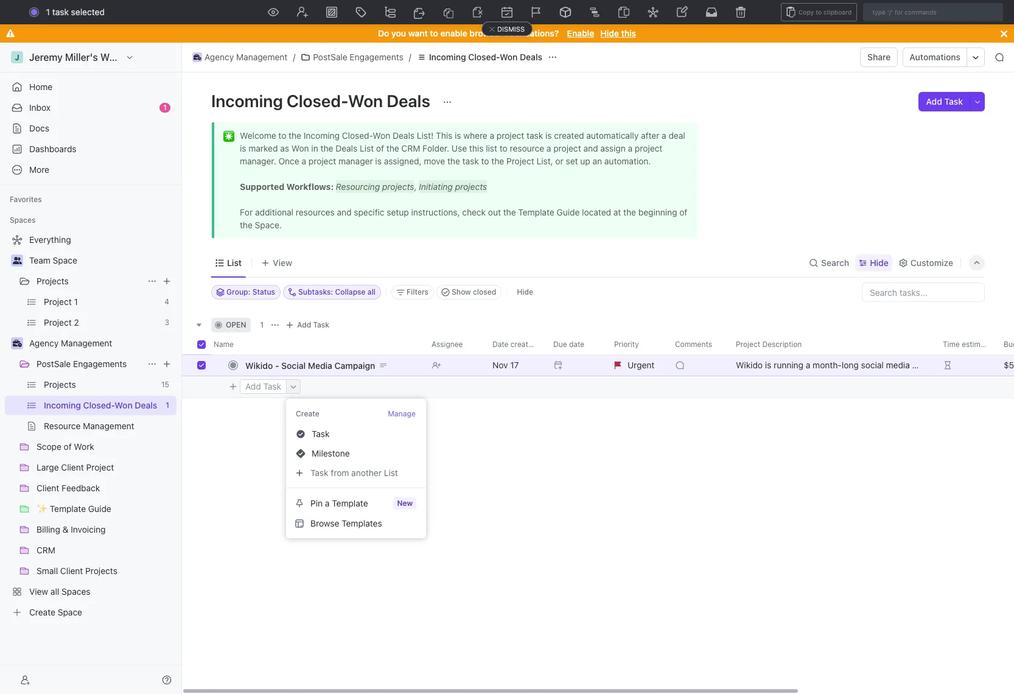 Task type: vqa. For each thing, say whether or not it's contained in the screenshot.
Task 'button'
yes



Task type: locate. For each thing, give the bounding box(es) containing it.
new button
[[911, 2, 953, 22]]

1
[[46, 7, 50, 17], [163, 103, 167, 112], [260, 320, 264, 329]]

favorites button
[[5, 192, 47, 207]]

agency
[[205, 52, 234, 62], [29, 338, 59, 348]]

2 vertical spatial hide
[[517, 287, 533, 297]]

1 vertical spatial postsale engagements link
[[37, 354, 142, 374]]

0 vertical spatial add task
[[926, 96, 963, 107]]

1 vertical spatial add
[[297, 320, 311, 329]]

postsale
[[313, 52, 347, 62], [37, 359, 71, 369]]

this
[[621, 28, 636, 38]]

1 vertical spatial list
[[384, 468, 398, 478]]

1 vertical spatial add task button
[[283, 318, 334, 332]]

docs link
[[5, 119, 177, 138]]

add
[[926, 96, 943, 107], [297, 320, 311, 329], [245, 381, 261, 391]]

add down wikido
[[245, 381, 261, 391]]

1 task selected
[[46, 7, 105, 17]]

task button
[[291, 424, 421, 444]]

1 vertical spatial incoming
[[211, 91, 283, 111]]

0 vertical spatial business time image
[[193, 54, 201, 60]]

add task down wikido
[[245, 381, 281, 391]]

2 horizontal spatial add
[[926, 96, 943, 107]]

1 horizontal spatial add
[[297, 320, 311, 329]]

home link
[[5, 77, 177, 97]]

0 horizontal spatial agency
[[29, 338, 59, 348]]

task inside dropdown button
[[311, 468, 329, 478]]

from
[[331, 468, 349, 478]]

task down -
[[263, 381, 281, 391]]

1 inside sidebar navigation
[[163, 103, 167, 112]]

2 horizontal spatial add task
[[926, 96, 963, 107]]

task inside 'button'
[[312, 429, 330, 439]]

1 horizontal spatial management
[[236, 52, 288, 62]]

1 horizontal spatial business time image
[[193, 54, 201, 60]]

0 horizontal spatial agency management link
[[29, 334, 174, 353]]

selected
[[71, 7, 105, 17]]

0 vertical spatial postsale
[[313, 52, 347, 62]]

1 vertical spatial new
[[397, 499, 413, 508]]

closed-
[[468, 52, 500, 62], [287, 91, 348, 111]]

incoming
[[429, 52, 466, 62], [211, 91, 283, 111]]

1 vertical spatial agency management
[[29, 338, 112, 348]]

task left from
[[311, 468, 329, 478]]

to
[[430, 28, 438, 38]]

0 vertical spatial add task button
[[919, 92, 971, 111]]

1 vertical spatial hide
[[870, 257, 889, 268]]

1 vertical spatial postsale engagements
[[37, 359, 127, 369]]

add task button down wikido
[[240, 379, 286, 394]]

1 horizontal spatial agency management
[[205, 52, 288, 62]]

0 vertical spatial closed-
[[468, 52, 500, 62]]

add down the automations button
[[926, 96, 943, 107]]

1 vertical spatial incoming closed-won deals
[[211, 91, 434, 111]]

1 horizontal spatial engagements
[[350, 52, 404, 62]]

postsale engagements
[[313, 52, 404, 62], [37, 359, 127, 369]]

manage button
[[387, 409, 417, 420]]

1 horizontal spatial add task
[[297, 320, 329, 329]]

business time image inside tree
[[12, 340, 22, 347]]

search
[[821, 257, 850, 268]]

0 horizontal spatial add
[[245, 381, 261, 391]]

automations
[[910, 52, 961, 62]]

1 vertical spatial closed-
[[287, 91, 348, 111]]

management
[[236, 52, 288, 62], [61, 338, 112, 348]]

search...
[[497, 7, 532, 17]]

1 vertical spatial business time image
[[12, 340, 22, 347]]

list link
[[225, 254, 242, 271]]

social
[[281, 360, 306, 371]]

1 vertical spatial postsale
[[37, 359, 71, 369]]

1 horizontal spatial agency management link
[[189, 50, 291, 65]]

add task button up the wikido - social media campaign
[[283, 318, 334, 332]]

postsale inside tree
[[37, 359, 71, 369]]

upgrade link
[[848, 4, 906, 21]]

add task up the wikido - social media campaign
[[297, 320, 329, 329]]

1 horizontal spatial list
[[384, 468, 398, 478]]

add task down the automations button
[[926, 96, 963, 107]]

automations button
[[904, 48, 967, 66]]

0 vertical spatial engagements
[[350, 52, 404, 62]]

new inside button
[[928, 7, 946, 17]]

engagements
[[350, 52, 404, 62], [73, 359, 127, 369]]

0 horizontal spatial management
[[61, 338, 112, 348]]

/
[[293, 52, 296, 62], [409, 52, 411, 62]]

1 vertical spatial management
[[61, 338, 112, 348]]

inbox
[[29, 102, 51, 113]]

enable
[[567, 28, 594, 38]]

task
[[945, 96, 963, 107], [313, 320, 329, 329], [263, 381, 281, 391], [312, 429, 330, 439], [311, 468, 329, 478]]

1 horizontal spatial new
[[928, 7, 946, 17]]

want
[[408, 28, 428, 38]]

2 horizontal spatial hide
[[870, 257, 889, 268]]

new
[[928, 7, 946, 17], [397, 499, 413, 508]]

create
[[296, 409, 319, 418]]

projects link
[[37, 272, 142, 291]]

do
[[378, 28, 389, 38]]

task down the automations button
[[945, 96, 963, 107]]

1 vertical spatial agency management link
[[29, 334, 174, 353]]

0 horizontal spatial deals
[[387, 91, 430, 111]]

0 vertical spatial list
[[227, 257, 242, 268]]

1 horizontal spatial won
[[500, 52, 518, 62]]

task
[[52, 7, 69, 17]]

task up milestone
[[312, 429, 330, 439]]

1 horizontal spatial incoming
[[429, 52, 466, 62]]

browse templates
[[311, 518, 382, 528]]

tree containing team space
[[5, 230, 177, 622]]

1 vertical spatial engagements
[[73, 359, 127, 369]]

add task
[[926, 96, 963, 107], [297, 320, 329, 329], [245, 381, 281, 391]]

incoming closed-won deals
[[429, 52, 542, 62], [211, 91, 434, 111]]

0 horizontal spatial postsale engagements
[[37, 359, 127, 369]]

1 horizontal spatial closed-
[[468, 52, 500, 62]]

0 horizontal spatial closed-
[[287, 91, 348, 111]]

task up media
[[313, 320, 329, 329]]

1 vertical spatial 1
[[163, 103, 167, 112]]

1 horizontal spatial agency
[[205, 52, 234, 62]]

1 horizontal spatial /
[[409, 52, 411, 62]]

0 horizontal spatial 1
[[46, 7, 50, 17]]

1 vertical spatial deals
[[387, 91, 430, 111]]

type '/' for commands field
[[864, 3, 1004, 21]]

list inside dropdown button
[[384, 468, 398, 478]]

0 vertical spatial new
[[928, 7, 946, 17]]

won
[[500, 52, 518, 62], [348, 91, 383, 111]]

management inside tree
[[61, 338, 112, 348]]

add up the wikido - social media campaign
[[297, 320, 311, 329]]

agency management link
[[189, 50, 291, 65], [29, 334, 174, 353]]

1 vertical spatial won
[[348, 91, 383, 111]]

0 vertical spatial management
[[236, 52, 288, 62]]

1 horizontal spatial postsale engagements link
[[298, 50, 407, 65]]

tree
[[5, 230, 177, 622]]

business time image
[[193, 54, 201, 60], [12, 340, 22, 347]]

0 horizontal spatial postsale engagements link
[[37, 354, 142, 374]]

1 horizontal spatial 1
[[163, 103, 167, 112]]

new up "browse templates" button
[[397, 499, 413, 508]]

new up automations
[[928, 7, 946, 17]]

postsale engagements link
[[298, 50, 407, 65], [37, 354, 142, 374]]

Search tasks... text field
[[863, 283, 985, 301]]

0 horizontal spatial /
[[293, 52, 296, 62]]

2 vertical spatial add
[[245, 381, 261, 391]]

customize
[[911, 257, 954, 268]]

2 vertical spatial 1
[[260, 320, 264, 329]]

0 vertical spatial deals
[[520, 52, 542, 62]]

team space link
[[29, 251, 174, 270]]

dashboards link
[[5, 139, 177, 159]]

add task button down the automations button
[[919, 92, 971, 111]]

1 horizontal spatial hide
[[601, 28, 619, 38]]

0 horizontal spatial engagements
[[73, 359, 127, 369]]

hide button
[[512, 285, 538, 300]]

0 horizontal spatial won
[[348, 91, 383, 111]]

0 vertical spatial agency
[[205, 52, 234, 62]]

0 vertical spatial won
[[500, 52, 518, 62]]

agency management
[[205, 52, 288, 62], [29, 338, 112, 348]]

customize button
[[895, 254, 957, 271]]

0 vertical spatial agency management link
[[189, 50, 291, 65]]

deals
[[520, 52, 542, 62], [387, 91, 430, 111]]

hide inside hide button
[[517, 287, 533, 297]]

hide
[[601, 28, 619, 38], [870, 257, 889, 268], [517, 287, 533, 297]]

1 horizontal spatial postsale
[[313, 52, 347, 62]]

0 horizontal spatial hide
[[517, 287, 533, 297]]

projects
[[37, 276, 69, 286]]

list
[[227, 257, 242, 268], [384, 468, 398, 478]]

1 vertical spatial agency
[[29, 338, 59, 348]]

1 horizontal spatial postsale engagements
[[313, 52, 404, 62]]

add task button
[[919, 92, 971, 111], [283, 318, 334, 332], [240, 379, 286, 394]]

0 horizontal spatial postsale
[[37, 359, 71, 369]]

manage
[[388, 409, 416, 418]]

2 vertical spatial add task
[[245, 381, 281, 391]]

0 horizontal spatial agency management
[[29, 338, 112, 348]]

0 horizontal spatial business time image
[[12, 340, 22, 347]]



Task type: describe. For each thing, give the bounding box(es) containing it.
dashboards
[[29, 144, 76, 154]]

upgrade
[[865, 7, 900, 17]]

⌘k
[[620, 7, 633, 17]]

wikido - social media campaign
[[245, 360, 375, 371]]

hide inside hide dropdown button
[[870, 257, 889, 268]]

1 horizontal spatial deals
[[520, 52, 542, 62]]

0 horizontal spatial incoming
[[211, 91, 283, 111]]

search button
[[806, 254, 853, 271]]

wikido
[[245, 360, 273, 371]]

space
[[53, 255, 77, 265]]

0 vertical spatial 1
[[46, 7, 50, 17]]

milestone
[[312, 448, 350, 458]]

0 vertical spatial agency management
[[205, 52, 288, 62]]

notifications?
[[505, 28, 559, 38]]

dismiss
[[497, 25, 525, 33]]

1 vertical spatial add task
[[297, 320, 329, 329]]

incoming closed-won deals link
[[414, 50, 546, 65]]

user group image
[[12, 257, 22, 264]]

closed- inside incoming closed-won deals link
[[468, 52, 500, 62]]

2 horizontal spatial 1
[[260, 320, 264, 329]]

templates
[[342, 518, 382, 528]]

-
[[275, 360, 279, 371]]

$5,
[[1004, 360, 1014, 370]]

campaign
[[335, 360, 375, 371]]

team space
[[29, 255, 77, 265]]

favorites
[[10, 195, 42, 204]]

media
[[308, 360, 332, 371]]

wikido - social media campaign link
[[242, 356, 422, 374]]

2 / from the left
[[409, 52, 411, 62]]

postsale engagements inside tree
[[37, 359, 127, 369]]

enable
[[441, 28, 467, 38]]

hide button
[[856, 254, 893, 271]]

home
[[29, 82, 53, 92]]

a
[[325, 498, 330, 508]]

0 horizontal spatial new
[[397, 499, 413, 508]]

spaces
[[10, 216, 36, 225]]

agency management link inside tree
[[29, 334, 174, 353]]

$5, button
[[997, 354, 1014, 376]]

business time image inside agency management link
[[193, 54, 201, 60]]

template
[[332, 498, 368, 508]]

0 vertical spatial incoming
[[429, 52, 466, 62]]

browse templates button
[[291, 514, 421, 533]]

another
[[351, 468, 382, 478]]

sidebar navigation
[[0, 43, 182, 694]]

pin a template
[[311, 498, 368, 508]]

docs
[[29, 123, 49, 133]]

share button
[[860, 47, 898, 67]]

task from another list button
[[291, 463, 421, 483]]

agency inside tree
[[29, 338, 59, 348]]

0 vertical spatial incoming closed-won deals
[[429, 52, 542, 62]]

engagements inside tree
[[73, 359, 127, 369]]

0 horizontal spatial add task
[[245, 381, 281, 391]]

browse
[[311, 518, 339, 528]]

1 / from the left
[[293, 52, 296, 62]]

team
[[29, 255, 50, 265]]

agency management inside tree
[[29, 338, 112, 348]]

browser
[[470, 28, 502, 38]]

milestone button
[[291, 444, 421, 463]]

tree inside sidebar navigation
[[5, 230, 177, 622]]

0 vertical spatial hide
[[601, 28, 619, 38]]

0 vertical spatial postsale engagements
[[313, 52, 404, 62]]

2 vertical spatial add task button
[[240, 379, 286, 394]]

pin
[[311, 498, 323, 508]]

you
[[392, 28, 406, 38]]

task from another list
[[311, 468, 398, 478]]

open
[[226, 320, 246, 329]]

0 vertical spatial postsale engagements link
[[298, 50, 407, 65]]

do you want to enable browser notifications? enable hide this
[[378, 28, 636, 38]]

0 vertical spatial add
[[926, 96, 943, 107]]

0 horizontal spatial list
[[227, 257, 242, 268]]

share
[[868, 52, 891, 62]]



